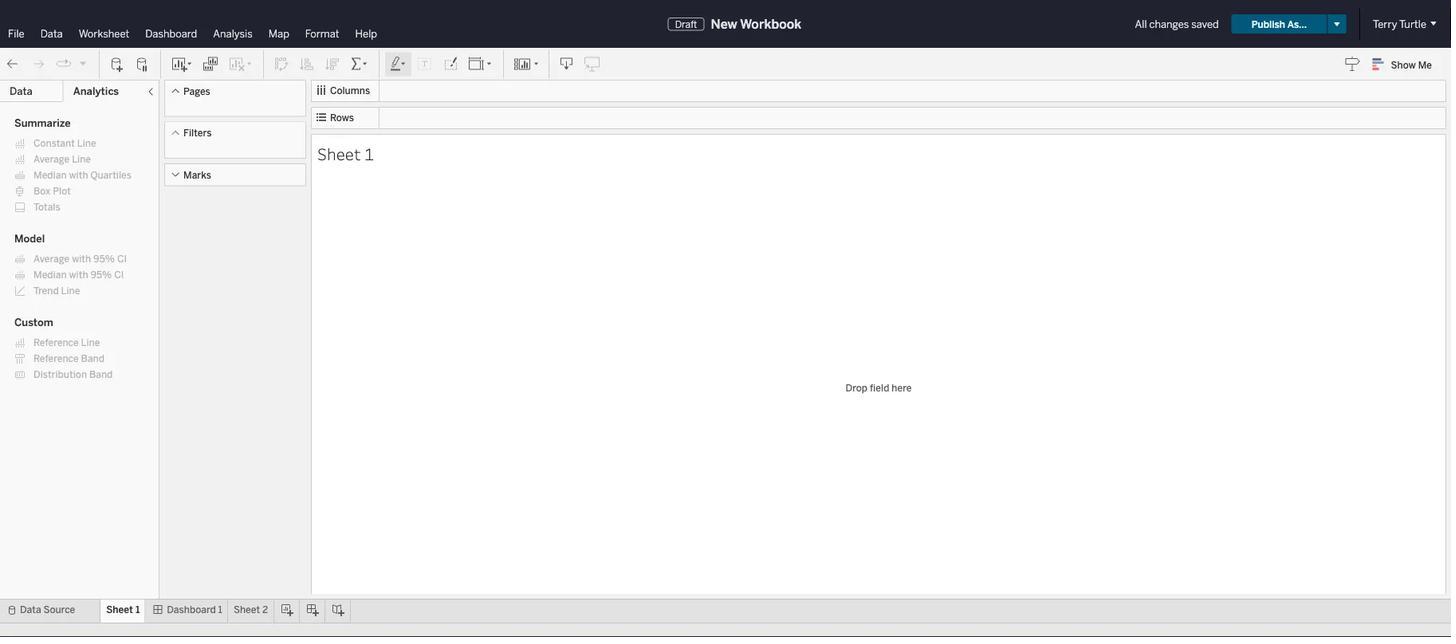 Task type: locate. For each thing, give the bounding box(es) containing it.
line
[[77, 138, 96, 149], [72, 154, 91, 165], [61, 285, 80, 297], [81, 337, 100, 349]]

sheet left 2
[[234, 604, 260, 616]]

ci up median with 95% ci
[[117, 253, 127, 265]]

1 reference from the top
[[34, 337, 79, 349]]

data
[[40, 27, 63, 40], [10, 85, 33, 98], [20, 604, 41, 616]]

data guide image
[[1345, 56, 1361, 72]]

95% for average with 95% ci
[[93, 253, 115, 265]]

line for trend line
[[61, 285, 80, 297]]

with
[[69, 170, 88, 181], [72, 253, 91, 265], [69, 269, 88, 281]]

sheet right the source
[[106, 604, 133, 616]]

95%
[[93, 253, 115, 265], [91, 269, 112, 281]]

trend
[[34, 285, 59, 297]]

with for median with quartiles
[[69, 170, 88, 181]]

0 horizontal spatial sheet 1
[[106, 604, 140, 616]]

0 vertical spatial 95%
[[93, 253, 115, 265]]

95% up median with 95% ci
[[93, 253, 115, 265]]

2 vertical spatial with
[[69, 269, 88, 281]]

reference
[[34, 337, 79, 349], [34, 353, 79, 365]]

reference up "distribution"
[[34, 353, 79, 365]]

reference for reference line
[[34, 337, 79, 349]]

1 horizontal spatial sheet
[[234, 604, 260, 616]]

data down undo icon
[[10, 85, 33, 98]]

0 vertical spatial reference
[[34, 337, 79, 349]]

reference up reference band
[[34, 337, 79, 349]]

line for average line
[[72, 154, 91, 165]]

all
[[1136, 18, 1148, 30]]

filters
[[183, 127, 212, 139]]

2 reference from the top
[[34, 353, 79, 365]]

clear sheet image
[[228, 56, 254, 72]]

1 vertical spatial 95%
[[91, 269, 112, 281]]

average down the model
[[34, 253, 70, 265]]

median with quartiles
[[34, 170, 132, 181]]

ci
[[117, 253, 127, 265], [114, 269, 124, 281]]

1 vertical spatial data
[[10, 85, 33, 98]]

data left the source
[[20, 604, 41, 616]]

line up 'median with quartiles'
[[72, 154, 91, 165]]

1 median from the top
[[34, 170, 67, 181]]

to use edit in desktop, save the workbook outside of personal space image
[[585, 56, 601, 72]]

dashboard left "sheet 2"
[[167, 604, 216, 616]]

ci down average with 95% ci
[[114, 269, 124, 281]]

with for average with 95% ci
[[72, 253, 91, 265]]

source
[[43, 604, 75, 616]]

data up the redo image
[[40, 27, 63, 40]]

show
[[1392, 59, 1417, 70]]

dashboard
[[145, 27, 197, 40], [167, 604, 216, 616]]

0 vertical spatial dashboard
[[145, 27, 197, 40]]

1
[[365, 142, 374, 164], [136, 604, 140, 616], [218, 604, 222, 616]]

median for median with 95% ci
[[34, 269, 67, 281]]

0 horizontal spatial 1
[[136, 604, 140, 616]]

sort descending image
[[325, 56, 341, 72]]

0 vertical spatial median
[[34, 170, 67, 181]]

new workbook
[[711, 16, 802, 32]]

reference band
[[34, 353, 105, 365]]

duplicate image
[[203, 56, 219, 72]]

sheet 1 right the source
[[106, 604, 140, 616]]

band
[[81, 353, 105, 365], [89, 369, 113, 381]]

new data source image
[[109, 56, 125, 72]]

show me button
[[1366, 52, 1447, 77]]

dashboard for dashboard
[[145, 27, 197, 40]]

median for median with quartiles
[[34, 170, 67, 181]]

2
[[262, 604, 268, 616]]

average
[[34, 154, 70, 165], [34, 253, 70, 265]]

1 vertical spatial with
[[72, 253, 91, 265]]

median up trend in the top left of the page
[[34, 269, 67, 281]]

line up reference band
[[81, 337, 100, 349]]

worksheet
[[79, 27, 129, 40]]

with up median with 95% ci
[[72, 253, 91, 265]]

0 vertical spatial ci
[[117, 253, 127, 265]]

redo image
[[30, 56, 46, 72]]

reference for reference band
[[34, 353, 79, 365]]

sheet down rows
[[317, 142, 361, 164]]

1 down columns
[[365, 142, 374, 164]]

median
[[34, 170, 67, 181], [34, 269, 67, 281]]

analysis
[[213, 27, 253, 40]]

data source
[[20, 604, 75, 616]]

drop
[[846, 382, 868, 394]]

with down average with 95% ci
[[69, 269, 88, 281]]

quartiles
[[91, 170, 132, 181]]

1 vertical spatial average
[[34, 253, 70, 265]]

1 average from the top
[[34, 154, 70, 165]]

replay animation image right the redo image
[[56, 56, 72, 72]]

1 vertical spatial dashboard
[[167, 604, 216, 616]]

0 vertical spatial with
[[69, 170, 88, 181]]

2 median from the top
[[34, 269, 67, 281]]

1 left dashboard 1
[[136, 604, 140, 616]]

line up average line
[[77, 138, 96, 149]]

1 vertical spatial median
[[34, 269, 67, 281]]

dashboard up new worksheet icon
[[145, 27, 197, 40]]

format workbook image
[[443, 56, 459, 72]]

sheet
[[317, 142, 361, 164], [106, 604, 133, 616], [234, 604, 260, 616]]

average line
[[34, 154, 91, 165]]

replay animation image
[[56, 56, 72, 72], [78, 58, 88, 68]]

line for constant line
[[77, 138, 96, 149]]

plot
[[53, 185, 71, 197]]

0 vertical spatial average
[[34, 154, 70, 165]]

1 vertical spatial reference
[[34, 353, 79, 365]]

analytics
[[73, 85, 119, 98]]

sheet 1
[[317, 142, 374, 164], [106, 604, 140, 616]]

2 vertical spatial data
[[20, 604, 41, 616]]

ci for average with 95% ci
[[117, 253, 127, 265]]

1 left "sheet 2"
[[218, 604, 222, 616]]

1 vertical spatial sheet 1
[[106, 604, 140, 616]]

1 vertical spatial band
[[89, 369, 113, 381]]

collapse image
[[146, 87, 156, 97]]

median up the box plot
[[34, 170, 67, 181]]

replay animation image up analytics
[[78, 58, 88, 68]]

line down median with 95% ci
[[61, 285, 80, 297]]

average down constant
[[34, 154, 70, 165]]

2 average from the top
[[34, 253, 70, 265]]

publish
[[1252, 18, 1286, 30]]

band down reference band
[[89, 369, 113, 381]]

sheet 1 down rows
[[317, 142, 374, 164]]

new
[[711, 16, 738, 32]]

95% down average with 95% ci
[[91, 269, 112, 281]]

1 horizontal spatial sheet 1
[[317, 142, 374, 164]]

band for distribution band
[[89, 369, 113, 381]]

band up distribution band
[[81, 353, 105, 365]]

publish as...
[[1252, 18, 1307, 30]]

1 vertical spatial ci
[[114, 269, 124, 281]]

custom
[[14, 316, 53, 329]]

0 vertical spatial band
[[81, 353, 105, 365]]

with down average line
[[69, 170, 88, 181]]



Task type: vqa. For each thing, say whether or not it's contained in the screenshot.
Turtles
no



Task type: describe. For each thing, give the bounding box(es) containing it.
new worksheet image
[[171, 56, 193, 72]]

pause auto updates image
[[135, 56, 151, 72]]

me
[[1419, 59, 1433, 70]]

dashboard for dashboard 1
[[167, 604, 216, 616]]

turtle
[[1400, 18, 1427, 30]]

columns
[[330, 85, 370, 97]]

workbook
[[741, 16, 802, 32]]

box plot
[[34, 185, 71, 197]]

totals
[[34, 201, 60, 213]]

constant line
[[34, 138, 96, 149]]

box
[[34, 185, 50, 197]]

sort ascending image
[[299, 56, 315, 72]]

download image
[[559, 56, 575, 72]]

2 horizontal spatial 1
[[365, 142, 374, 164]]

2 horizontal spatial sheet
[[317, 142, 361, 164]]

1 horizontal spatial replay animation image
[[78, 58, 88, 68]]

as...
[[1288, 18, 1307, 30]]

0 vertical spatial data
[[40, 27, 63, 40]]

drop field here
[[846, 382, 912, 394]]

file
[[8, 27, 24, 40]]

help
[[355, 27, 377, 40]]

model
[[14, 233, 45, 245]]

show labels image
[[417, 56, 433, 72]]

draft
[[675, 18, 698, 30]]

show/hide cards image
[[514, 56, 539, 72]]

undo image
[[5, 56, 21, 72]]

distribution band
[[34, 369, 113, 381]]

map
[[269, 27, 289, 40]]

0 horizontal spatial replay animation image
[[56, 56, 72, 72]]

swap rows and columns image
[[274, 56, 290, 72]]

0 horizontal spatial sheet
[[106, 604, 133, 616]]

band for reference band
[[81, 353, 105, 365]]

95% for median with 95% ci
[[91, 269, 112, 281]]

trend line
[[34, 285, 80, 297]]

saved
[[1192, 18, 1219, 30]]

here
[[892, 382, 912, 394]]

0 vertical spatial sheet 1
[[317, 142, 374, 164]]

1 horizontal spatial 1
[[218, 604, 222, 616]]

sheet 2
[[234, 604, 268, 616]]

totals image
[[350, 56, 369, 72]]

publish as... button
[[1232, 14, 1327, 34]]

ci for median with 95% ci
[[114, 269, 124, 281]]

highlight image
[[389, 56, 408, 72]]

with for median with 95% ci
[[69, 269, 88, 281]]

line for reference line
[[81, 337, 100, 349]]

show me
[[1392, 59, 1433, 70]]

terry
[[1374, 18, 1398, 30]]

distribution
[[34, 369, 87, 381]]

median with 95% ci
[[34, 269, 124, 281]]

average with 95% ci
[[34, 253, 127, 265]]

pages
[[183, 85, 210, 97]]

fit image
[[468, 56, 494, 72]]

constant
[[34, 138, 75, 149]]

average for average line
[[34, 154, 70, 165]]

format
[[305, 27, 339, 40]]

terry turtle
[[1374, 18, 1427, 30]]

summarize
[[14, 117, 71, 130]]

field
[[870, 382, 890, 394]]

rows
[[330, 112, 354, 124]]

all changes saved
[[1136, 18, 1219, 30]]

dashboard 1
[[167, 604, 222, 616]]

average for average with 95% ci
[[34, 253, 70, 265]]

marks
[[183, 169, 211, 181]]

reference line
[[34, 337, 100, 349]]

changes
[[1150, 18, 1190, 30]]



